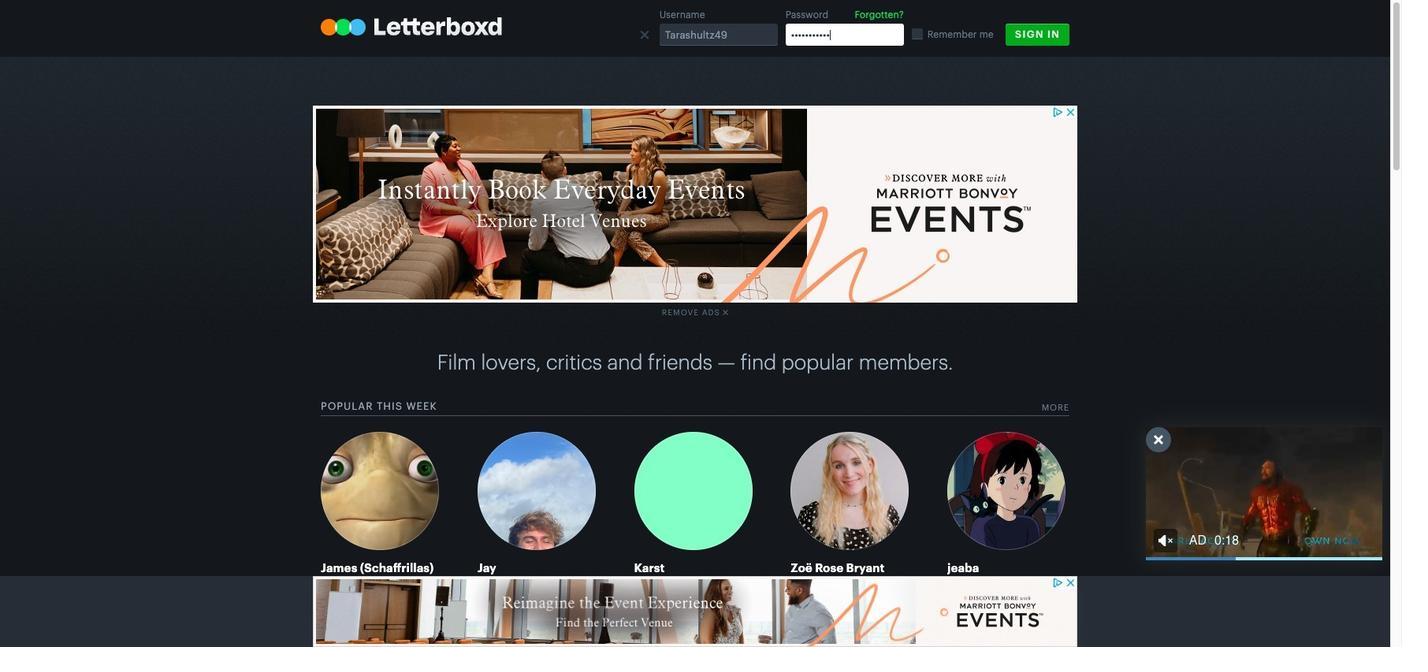 Task type: describe. For each thing, give the bounding box(es) containing it.
come and see image
[[477, 598, 514, 647]]

blow up image
[[634, 598, 670, 647]]

jay image
[[477, 432, 596, 550]]

karst image
[[634, 432, 752, 550]]

jeaba image
[[947, 432, 1066, 550]]

rear window image
[[677, 598, 713, 647]]

the skin i live in image
[[563, 598, 600, 647]]

2 lady bird image from the left
[[877, 598, 913, 647]]

1 ad element from the top
[[313, 106, 1077, 303]]



Task type: vqa. For each thing, say whether or not it's contained in the screenshot.
Lady Bird image
yes



Task type: locate. For each thing, give the bounding box(es) containing it.
0 horizontal spatial lady bird image
[[364, 598, 400, 647]]

whisper of the heart image
[[407, 598, 443, 647]]

lady bird image
[[364, 598, 400, 647], [877, 598, 913, 647]]

0 vertical spatial ad element
[[313, 106, 1077, 303]]

2 ad element from the top
[[313, 576, 1077, 647]]

zodiac image
[[720, 598, 756, 647]]

ad element
[[313, 106, 1077, 303], [313, 576, 1077, 647]]

1 vertical spatial ad element
[[313, 576, 1077, 647]]

when harry met sally... image
[[834, 598, 870, 647]]

None text field
[[959, 17, 1069, 40]]

None submit
[[1046, 17, 1069, 40], [1005, 24, 1069, 46], [1046, 17, 1069, 40], [1005, 24, 1069, 46]]

eternal sunshine of the spotless mind image
[[791, 598, 827, 647]]

little miss sunshine image
[[947, 598, 984, 647]]

1 lady bird image from the left
[[364, 598, 400, 647]]

lady bird image right the when harry met sally... image
[[877, 598, 913, 647]]

1 horizontal spatial lady bird image
[[877, 598, 913, 647]]

kiki's delivery service image
[[990, 598, 1027, 647]]

zoë rose bryant image
[[791, 432, 909, 550]]

None password field
[[785, 24, 904, 46]]

james (schaffrillas) image
[[321, 432, 439, 550]]

gremlins image
[[520, 598, 557, 647]]

None email field
[[659, 24, 778, 46]]

lady bird image left whisper of the heart image
[[364, 598, 400, 647]]

the handmaiden image
[[1033, 598, 1069, 647]]

whiplash image
[[321, 598, 357, 647]]



